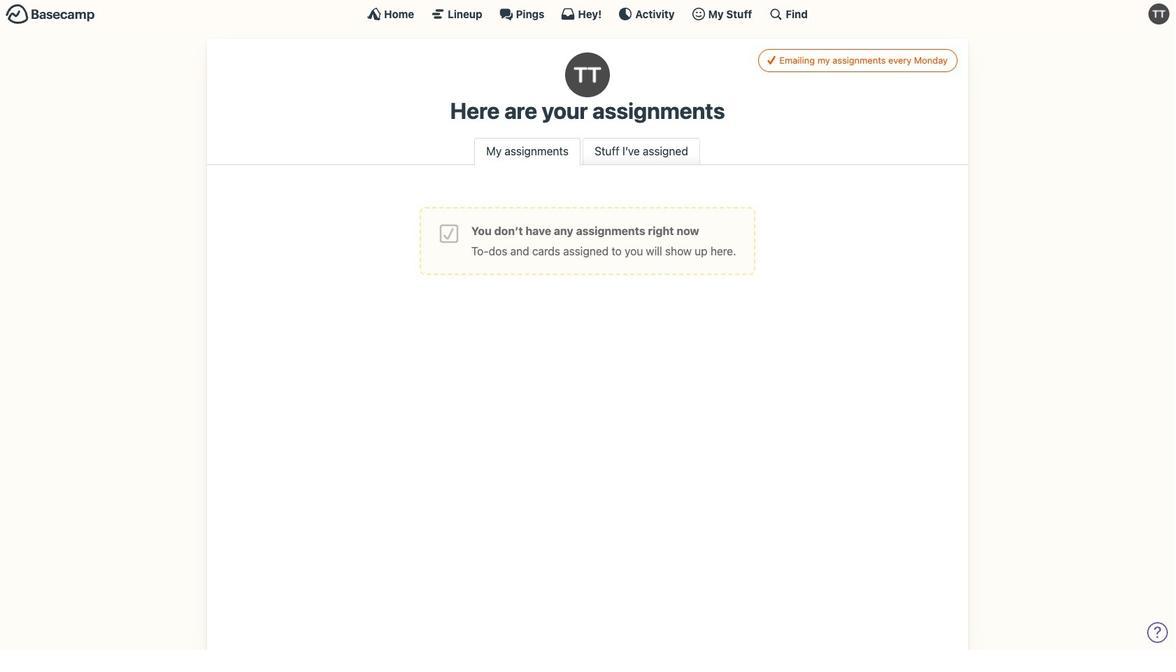 Task type: describe. For each thing, give the bounding box(es) containing it.
1 vertical spatial terry turtle image
[[565, 52, 610, 97]]

main element
[[0, 0, 1176, 27]]



Task type: vqa. For each thing, say whether or not it's contained in the screenshot.
the right your
no



Task type: locate. For each thing, give the bounding box(es) containing it.
terry turtle image
[[1149, 3, 1170, 24], [565, 52, 610, 97]]

keyboard shortcut: ⌘ + / image
[[769, 7, 783, 21]]

1 horizontal spatial terry turtle image
[[1149, 3, 1170, 24]]

0 vertical spatial terry turtle image
[[1149, 3, 1170, 24]]

0 horizontal spatial terry turtle image
[[565, 52, 610, 97]]

switch accounts image
[[6, 3, 95, 25]]



